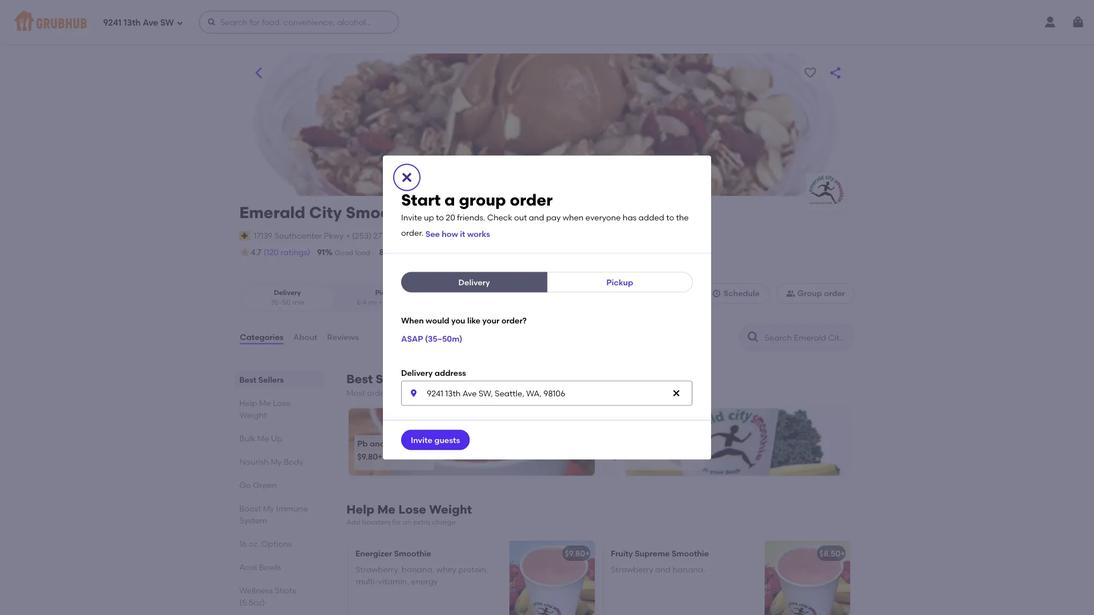 Task type: locate. For each thing, give the bounding box(es) containing it.
svg image
[[1072, 15, 1086, 29], [176, 20, 183, 27], [713, 289, 722, 298]]

0 horizontal spatial •
[[347, 231, 350, 241]]

help inside help me lose weight
[[240, 399, 257, 408]]

2 vertical spatial and
[[656, 565, 671, 575]]

out
[[514, 213, 527, 223]]

smoothie right 'j'
[[394, 439, 431, 449]]

to left the
[[667, 213, 675, 223]]

1 horizontal spatial svg image
[[713, 289, 722, 298]]

order right group
[[825, 289, 846, 299]]

me
[[259, 399, 271, 408], [258, 434, 269, 444], [378, 503, 396, 517]]

weight inside help me lose weight add boosters for an extra charge.
[[429, 503, 472, 517]]

0 horizontal spatial $9.80 +
[[565, 549, 590, 559]]

1 horizontal spatial help
[[347, 503, 375, 517]]

invite inside start a group order invite up to 20 friends. check out and pay when everyone has added to the order.
[[401, 213, 422, 223]]

2 vertical spatial me
[[378, 503, 396, 517]]

0 horizontal spatial weight
[[240, 411, 267, 420]]

weight
[[240, 411, 267, 420], [429, 503, 472, 517]]

1 vertical spatial weight
[[429, 503, 472, 517]]

my right boost
[[263, 504, 274, 514]]

order inside "button"
[[825, 289, 846, 299]]

2 vertical spatial order
[[825, 289, 846, 299]]

0 vertical spatial help
[[240, 399, 257, 408]]

1 vertical spatial my
[[263, 504, 274, 514]]

lose for help me lose weight add boosters for an extra charge.
[[399, 503, 427, 517]]

my inside tab
[[271, 457, 282, 467]]

order up out
[[510, 190, 553, 210]]

wellness shots (5.5oz)
[[240, 586, 296, 608]]

ordered
[[367, 389, 398, 398]]

sellers inside best sellers 'tab'
[[258, 375, 284, 385]]

energizer smoothie image
[[510, 542, 595, 616]]

0 vertical spatial pickup
[[607, 278, 634, 287]]

+ inside pb and j smoothie $9.80 +
[[378, 452, 383, 462]]

help up add at bottom left
[[347, 503, 375, 517]]

acai bowls tab
[[240, 562, 319, 574]]

bulk me up
[[240, 434, 282, 444]]

main navigation navigation
[[0, 0, 1095, 44]]

2 horizontal spatial and
[[656, 565, 671, 575]]

1 horizontal spatial weight
[[429, 503, 472, 517]]

strawberry
[[611, 565, 654, 575]]

and down the 'fruity supreme smoothie'
[[656, 565, 671, 575]]

1 horizontal spatial best
[[347, 372, 373, 387]]

$8.50 +
[[820, 549, 846, 559]]

add
[[347, 519, 361, 527]]

address
[[435, 368, 466, 378]]

0 vertical spatial delivery
[[459, 278, 490, 287]]

17139 southcenter pkwy button
[[253, 230, 345, 242]]

pb
[[358, 439, 368, 449]]

group
[[459, 190, 506, 210]]

you
[[452, 316, 466, 326]]

1 vertical spatial and
[[370, 439, 385, 449]]

group order button
[[777, 284, 855, 304]]

invite up order.
[[401, 213, 422, 223]]

pickup 6.4 mi •
[[357, 289, 398, 307]]

delivery down 93 at top
[[459, 278, 490, 287]]

strawberry, banana, whey protein, multi-vitamin, energy
[[356, 565, 488, 587]]

1 vertical spatial order
[[508, 249, 526, 257]]

0 horizontal spatial best
[[240, 375, 257, 385]]

$8.50
[[820, 549, 841, 559]]

on
[[399, 249, 409, 257]]

option group
[[240, 284, 435, 313]]

about button
[[293, 317, 318, 358]]

best up most
[[347, 372, 373, 387]]

1 vertical spatial lose
[[399, 503, 427, 517]]

0 horizontal spatial to
[[436, 213, 444, 223]]

invite guests button
[[401, 430, 470, 451]]

1 vertical spatial help
[[347, 503, 375, 517]]

0 horizontal spatial $9.80
[[358, 452, 378, 462]]

1 horizontal spatial sellers
[[376, 372, 416, 387]]

weight inside help me lose weight
[[240, 411, 267, 420]]

to left "20" in the top of the page
[[436, 213, 444, 223]]

best
[[347, 372, 373, 387], [240, 375, 257, 385]]

bowls
[[259, 563, 281, 573]]

to
[[436, 213, 444, 223], [667, 213, 675, 223]]

pickup for pickup 6.4 mi •
[[375, 289, 398, 297]]

6.4
[[357, 299, 367, 307]]

correct order
[[481, 249, 526, 257]]

best inside best sellers most ordered on grubhub
[[347, 372, 373, 387]]

whey
[[437, 565, 457, 575]]

0 horizontal spatial sellers
[[258, 375, 284, 385]]

sellers up help me lose weight
[[258, 375, 284, 385]]

0 horizontal spatial and
[[370, 439, 385, 449]]

order
[[510, 190, 553, 210], [508, 249, 526, 257], [825, 289, 846, 299]]

$9.80 inside pb and j smoothie $9.80 +
[[358, 452, 378, 462]]

best sellers tab
[[240, 374, 319, 386]]

weight for help me lose weight add boosters for an extra charge.
[[429, 503, 472, 517]]

the
[[677, 213, 689, 223]]

0 vertical spatial weight
[[240, 411, 267, 420]]

min
[[292, 299, 305, 307]]

lose inside help me lose weight
[[273, 399, 291, 408]]

order for correct order
[[508, 249, 526, 257]]

nourish
[[240, 457, 269, 467]]

me inside help me lose weight add boosters for an extra charge.
[[378, 503, 396, 517]]

2 vertical spatial delivery
[[401, 368, 433, 378]]

delivery up 35–50 on the top of the page
[[274, 289, 301, 297]]

smoothie up banana, at the bottom
[[394, 549, 431, 559]]

2 horizontal spatial delivery
[[459, 278, 490, 287]]

good food
[[335, 249, 370, 257]]

delivery up grubhub
[[401, 368, 433, 378]]

0 vertical spatial •
[[347, 231, 350, 241]]

17139
[[254, 231, 273, 241]]

9241 13th ave sw
[[103, 18, 174, 28]]

help me lose weight add boosters for an extra charge.
[[347, 503, 472, 527]]

1 horizontal spatial lose
[[399, 503, 427, 517]]

lose inside help me lose weight add boosters for an extra charge.
[[399, 503, 427, 517]]

me inside help me lose weight
[[259, 399, 271, 408]]

categories
[[240, 333, 284, 342]]

delivery 35–50 min
[[271, 289, 305, 307]]

immune
[[276, 504, 308, 514]]

1 horizontal spatial $9.80 +
[[613, 452, 638, 462]]

1 vertical spatial delivery
[[274, 289, 301, 297]]

it
[[460, 229, 466, 239]]

and
[[529, 213, 545, 223], [370, 439, 385, 449], [656, 565, 671, 575]]

me up 'boosters'
[[378, 503, 396, 517]]

green
[[253, 481, 277, 490]]

4.7
[[251, 248, 261, 258]]

delivery for delivery
[[459, 278, 490, 287]]

1 horizontal spatial pickup
[[607, 278, 634, 287]]

me for help me lose weight add boosters for an extra charge.
[[378, 503, 396, 517]]

+
[[378, 452, 383, 462], [634, 452, 638, 462], [586, 549, 590, 559], [841, 549, 846, 559]]

svg image
[[207, 18, 216, 27], [400, 171, 414, 184], [409, 389, 419, 398], [672, 389, 681, 398]]

weight up bulk
[[240, 411, 267, 420]]

my for boost
[[263, 504, 274, 514]]

and left 'j'
[[370, 439, 385, 449]]

best up help me lose weight
[[240, 375, 257, 385]]

best inside 'tab'
[[240, 375, 257, 385]]

1 horizontal spatial delivery
[[401, 368, 433, 378]]

93
[[462, 248, 471, 257]]

0 vertical spatial order
[[510, 190, 553, 210]]

1 to from the left
[[436, 213, 444, 223]]

my left "body" at the left bottom of the page
[[271, 457, 282, 467]]

1 horizontal spatial •
[[379, 299, 382, 307]]

pickup inside pickup 6.4 mi •
[[375, 289, 398, 297]]

me left up
[[258, 434, 269, 444]]

categories button
[[240, 317, 284, 358]]

my inside "boost my immune system"
[[263, 504, 274, 514]]

0 horizontal spatial lose
[[273, 399, 291, 408]]

bulk me up tab
[[240, 433, 319, 445]]

0 vertical spatial me
[[259, 399, 271, 408]]

help for help me lose weight
[[240, 399, 257, 408]]

0 vertical spatial my
[[271, 457, 282, 467]]

nourish my body
[[240, 457, 304, 467]]

see how it works
[[426, 229, 490, 239]]

1 vertical spatial •
[[379, 299, 382, 307]]

and inside pb and j smoothie $9.80 +
[[370, 439, 385, 449]]

when
[[401, 316, 424, 326]]

invite
[[401, 213, 422, 223], [411, 436, 433, 445]]

how
[[442, 229, 458, 239]]

boosters
[[362, 519, 391, 527]]

like
[[468, 316, 481, 326]]

0 vertical spatial lose
[[273, 399, 291, 408]]

guests
[[435, 436, 460, 445]]

supreme
[[635, 549, 670, 559]]

lose down best sellers 'tab'
[[273, 399, 291, 408]]

multi-
[[356, 577, 379, 587]]

help for help me lose weight add boosters for an extra charge.
[[347, 503, 375, 517]]

pickup inside button
[[607, 278, 634, 287]]

order right correct
[[508, 249, 526, 257]]

2 horizontal spatial $9.80
[[613, 452, 634, 462]]

4648
[[389, 231, 408, 241]]

me down the best sellers
[[259, 399, 271, 408]]

and for strawberry and banana.
[[656, 565, 671, 575]]

16 oz. options tab
[[240, 538, 319, 550]]

and right out
[[529, 213, 545, 223]]

•
[[347, 231, 350, 241], [379, 299, 382, 307]]

me for help me lose weight
[[259, 399, 271, 408]]

schedule button
[[703, 284, 770, 304]]

delivery
[[459, 278, 490, 287], [274, 289, 301, 297], [401, 368, 433, 378]]

help down the best sellers
[[240, 399, 257, 408]]

help inside help me lose weight add boosters for an extra charge.
[[347, 503, 375, 517]]

sellers inside best sellers most ordered on grubhub
[[376, 372, 416, 387]]

0 vertical spatial and
[[529, 213, 545, 223]]

save this restaurant button
[[801, 63, 821, 83]]

• inside pickup 6.4 mi •
[[379, 299, 382, 307]]

about
[[293, 333, 318, 342]]

svg image inside main navigation 'navigation'
[[207, 18, 216, 27]]

pickup
[[607, 278, 634, 287], [375, 289, 398, 297]]

0 horizontal spatial delivery
[[274, 289, 301, 297]]

option group containing delivery 35–50 min
[[240, 284, 435, 313]]

sellers
[[376, 372, 416, 387], [258, 375, 284, 385]]

save this restaurant image
[[804, 66, 818, 80]]

1 vertical spatial me
[[258, 434, 269, 444]]

pay
[[547, 213, 561, 223]]

wellness shots (5.5oz) tab
[[240, 585, 319, 609]]

0 horizontal spatial help
[[240, 399, 257, 408]]

0 horizontal spatial pickup
[[375, 289, 398, 297]]

weight up charge.
[[429, 503, 472, 517]]

• left (253) in the left top of the page
[[347, 231, 350, 241]]

(253) 277-4648 button
[[352, 230, 408, 242]]

invite left "guests"
[[411, 436, 433, 445]]

1 vertical spatial invite
[[411, 436, 433, 445]]

delivery inside "delivery 35–50 min"
[[274, 289, 301, 297]]

0 vertical spatial invite
[[401, 213, 422, 223]]

delivery inside "button"
[[459, 278, 490, 287]]

smoothie
[[346, 203, 421, 222], [394, 439, 431, 449], [394, 549, 431, 559], [672, 549, 709, 559]]

1 horizontal spatial and
[[529, 213, 545, 223]]

me inside bulk me up "tab"
[[258, 434, 269, 444]]

0 horizontal spatial svg image
[[176, 20, 183, 27]]

1 horizontal spatial to
[[667, 213, 675, 223]]

delivery
[[427, 249, 453, 257]]

emerald city smoothie logo image
[[806, 173, 846, 213]]

asap (35–50m) button
[[401, 329, 463, 350]]

order?
[[502, 316, 527, 326]]

sellers up on
[[376, 372, 416, 387]]

• right mi
[[379, 299, 382, 307]]

1 vertical spatial pickup
[[375, 289, 398, 297]]

lose up an on the bottom of the page
[[399, 503, 427, 517]]



Task type: describe. For each thing, give the bounding box(es) containing it.
help me lose weight tab
[[240, 398, 319, 421]]

delivery for delivery 35–50 min
[[274, 289, 301, 297]]

charge.
[[432, 519, 458, 527]]

go green
[[240, 481, 277, 490]]

35–50
[[271, 299, 291, 307]]

• (253) 277-4648
[[347, 231, 408, 241]]

fruity
[[611, 549, 633, 559]]

boost
[[240, 504, 261, 514]]

shots
[[275, 586, 296, 596]]

start a group order invite up to 20 friends. check out and pay when everyone has added to the order.
[[401, 190, 689, 238]]

pickup for pickup
[[607, 278, 634, 287]]

people icon image
[[787, 289, 796, 298]]

strawberry and banana.
[[611, 565, 706, 575]]

a
[[445, 190, 455, 210]]

help me lose weight
[[240, 399, 291, 420]]

(253)
[[352, 231, 372, 241]]

southcenter
[[275, 231, 322, 241]]

friends.
[[457, 213, 486, 223]]

schedule
[[724, 289, 760, 299]]

smoothie up 277-
[[346, 203, 421, 222]]

on time delivery
[[399, 249, 453, 257]]

reviews
[[327, 333, 359, 342]]

added
[[639, 213, 665, 223]]

mi
[[369, 299, 377, 307]]

sellers for best sellers
[[258, 375, 284, 385]]

lose for help me lose weight
[[273, 399, 291, 408]]

go green tab
[[240, 480, 319, 492]]

order inside start a group order invite up to 20 friends. check out and pay when everyone has added to the order.
[[510, 190, 553, 210]]

20
[[446, 213, 455, 223]]

city
[[309, 203, 342, 222]]

0 vertical spatial $9.80 +
[[613, 452, 638, 462]]

86
[[380, 248, 389, 257]]

vitamin,
[[379, 577, 409, 587]]

delivery address
[[401, 368, 466, 378]]

1 vertical spatial $9.80 +
[[565, 549, 590, 559]]

everyone
[[586, 213, 621, 223]]

go
[[240, 481, 251, 490]]

sw
[[160, 18, 174, 28]]

oz.
[[249, 540, 260, 549]]

invite inside button
[[411, 436, 433, 445]]

best sellers most ordered on grubhub
[[347, 372, 446, 398]]

up
[[424, 213, 434, 223]]

see how it works button
[[426, 224, 490, 244]]

share icon image
[[829, 66, 843, 80]]

has
[[623, 213, 637, 223]]

me for bulk me up
[[258, 434, 269, 444]]

system
[[240, 516, 267, 526]]

asap
[[401, 334, 423, 344]]

up
[[271, 434, 282, 444]]

star icon image
[[240, 247, 251, 258]]

(120
[[264, 248, 279, 257]]

good
[[335, 249, 354, 257]]

acai
[[240, 563, 257, 573]]

subscription pass image
[[240, 231, 251, 241]]

acai bowls
[[240, 563, 281, 573]]

on
[[400, 389, 410, 398]]

2 to from the left
[[667, 213, 675, 223]]

group order
[[798, 289, 846, 299]]

and inside start a group order invite up to 20 friends. check out and pay when everyone has added to the order.
[[529, 213, 545, 223]]

(35–50m)
[[425, 334, 463, 344]]

order for group order
[[825, 289, 846, 299]]

correct
[[481, 249, 506, 257]]

best for best sellers
[[240, 375, 257, 385]]

emerald
[[240, 203, 306, 222]]

16
[[240, 540, 247, 549]]

search icon image
[[747, 331, 761, 344]]

check
[[488, 213, 513, 223]]

energizer smoothie
[[356, 549, 431, 559]]

when
[[563, 213, 584, 223]]

pkwy
[[324, 231, 344, 241]]

9241
[[103, 18, 122, 28]]

works
[[468, 229, 490, 239]]

when would you like your order?
[[401, 316, 527, 326]]

ratings)
[[281, 248, 310, 257]]

(120 ratings)
[[264, 248, 310, 257]]

smoothie up "banana."
[[672, 549, 709, 559]]

svg image inside schedule button
[[713, 289, 722, 298]]

options
[[261, 540, 292, 549]]

for
[[392, 519, 401, 527]]

Search Address search field
[[401, 381, 693, 406]]

wellness
[[240, 586, 273, 596]]

Search Emerald City Smoothie search field
[[764, 333, 851, 343]]

smoothie inside pb and j smoothie $9.80 +
[[394, 439, 431, 449]]

strawberry,
[[356, 565, 400, 575]]

16 oz. options
[[240, 540, 292, 549]]

13th
[[124, 18, 141, 28]]

bulk
[[240, 434, 256, 444]]

best sellers
[[240, 375, 284, 385]]

banana.
[[673, 565, 706, 575]]

delivery button
[[401, 272, 548, 293]]

boost my immune system tab
[[240, 503, 319, 527]]

my for nourish
[[271, 457, 282, 467]]

nourish my body tab
[[240, 456, 319, 468]]

body
[[284, 457, 304, 467]]

delivery for delivery address
[[401, 368, 433, 378]]

an
[[403, 519, 412, 527]]

time
[[410, 249, 425, 257]]

2 horizontal spatial svg image
[[1072, 15, 1086, 29]]

see
[[426, 229, 440, 239]]

fruity supreme smoothie
[[611, 549, 709, 559]]

1 horizontal spatial $9.80
[[565, 549, 586, 559]]

grubhub
[[412, 389, 446, 398]]

weight for help me lose weight
[[240, 411, 267, 420]]

and for pb and j smoothie $9.80 +
[[370, 439, 385, 449]]

fruity supreme smoothie image
[[765, 542, 851, 616]]

start
[[401, 190, 441, 210]]

caret left icon image
[[252, 66, 266, 80]]

best for best sellers most ordered on grubhub
[[347, 372, 373, 387]]

sellers for best sellers most ordered on grubhub
[[376, 372, 416, 387]]

boost my immune system
[[240, 504, 308, 526]]



Task type: vqa. For each thing, say whether or not it's contained in the screenshot.
the top Me
yes



